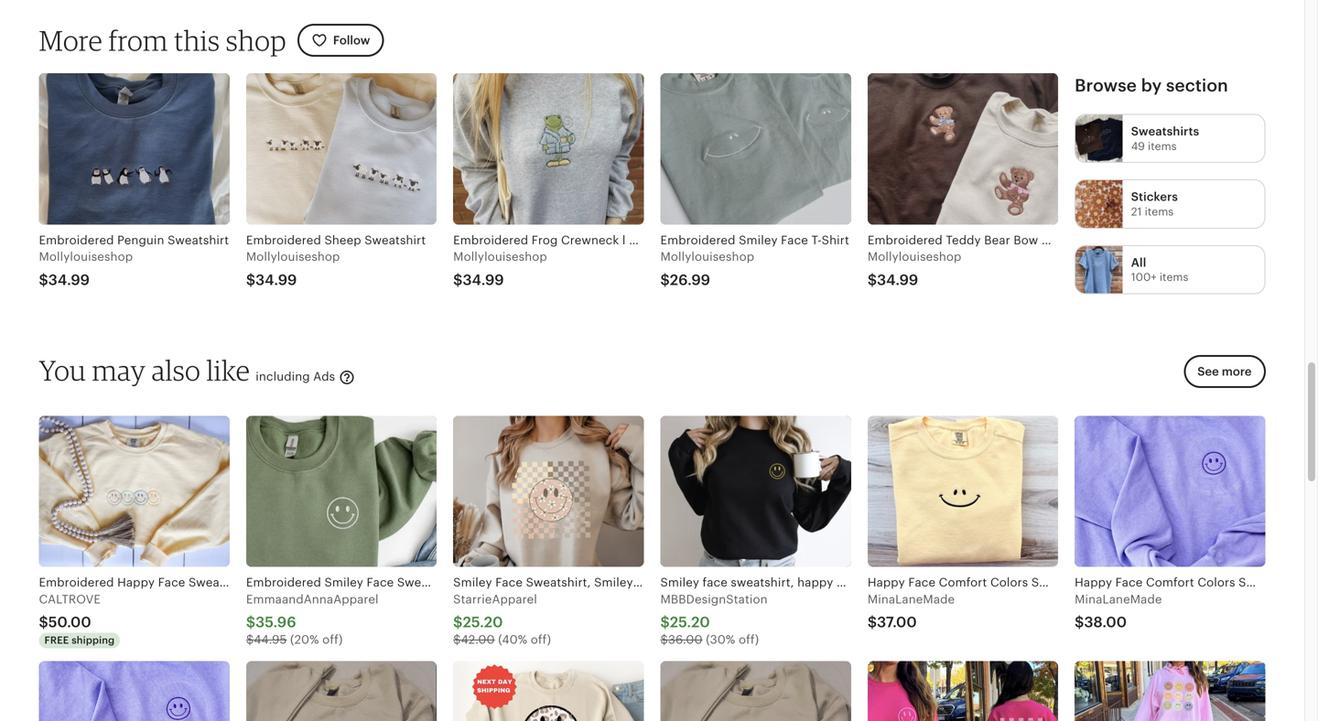Task type: locate. For each thing, give the bounding box(es) containing it.
2 frog from the left
[[671, 234, 697, 247]]

1 horizontal spatial happy face comfort colors sweatshirt, smile crewneck, happy crewneck, embroidered sweatshirt, embroidered crew, custom sweatshirt, fun image
[[868, 416, 1059, 568]]

1 sweatshirt from the left
[[168, 234, 229, 247]]

1 horizontal spatial 25.20
[[670, 615, 710, 631]]

sweatshirt down the see more listings in the stickers section image
[[1042, 234, 1104, 247]]

36.00
[[668, 633, 703, 647]]

(20%
[[290, 633, 319, 647]]

0 horizontal spatial minalanemade
[[868, 593, 955, 607]]

2 embroidered from the left
[[246, 234, 321, 247]]

2 25.20 from the left
[[670, 615, 710, 631]]

25.20 up 42.00
[[463, 615, 503, 631]]

embroidered
[[39, 234, 114, 247], [246, 234, 321, 247], [453, 234, 529, 247], [661, 234, 736, 247], [868, 234, 943, 247]]

frog
[[532, 234, 558, 247], [671, 234, 697, 247]]

off)
[[323, 633, 343, 647], [531, 633, 551, 647], [739, 633, 759, 647]]

(30%
[[706, 633, 736, 647]]

shirt
[[822, 234, 850, 247]]

caltrove
[[39, 593, 101, 607]]

embroidered penguin sweatshirt mollylouiseshop $ 34.99
[[39, 234, 229, 288]]

embroidered for 26.99
[[661, 234, 736, 247]]

1 25.20 from the left
[[463, 615, 503, 631]]

4 mollylouiseshop from the left
[[661, 250, 755, 264]]

2 sweatshirt from the left
[[365, 234, 426, 247]]

more
[[1223, 365, 1252, 379]]

25.20
[[463, 615, 503, 631], [670, 615, 710, 631]]

1 mollylouiseshop from the left
[[39, 250, 133, 264]]

1 horizontal spatial minalanemade
[[1075, 593, 1163, 607]]

1 vertical spatial items
[[1145, 206, 1174, 218]]

off) inside mbbdesignstation $ 25.20 $ 36.00 (30% off)
[[739, 633, 759, 647]]

34.99 inside "embroidered teddy bear bow sweatshirt mollylouiseshop $ 34.99"
[[877, 272, 919, 288]]

happy face comfort colors sweatshirt, smile crewneck, happy crewneck, embroidered sweatshirt, embroidered crew, custom sweatshirt, fun image for 38.00
[[1075, 416, 1266, 568]]

3 sweatshirt from the left
[[701, 234, 762, 247]]

items
[[1148, 140, 1177, 152], [1145, 206, 1174, 218], [1160, 271, 1189, 283]]

items for all
[[1160, 271, 1189, 283]]

frog right comfy
[[671, 234, 697, 247]]

starrieapparel $ 25.20 $ 42.00 (40% off)
[[453, 593, 551, 647]]

teddy
[[946, 234, 982, 247]]

3 off) from the left
[[739, 633, 759, 647]]

sweatshirt right penguin
[[168, 234, 229, 247]]

follow
[[333, 33, 370, 47]]

off) right (40%
[[531, 633, 551, 647]]

2 vertical spatial items
[[1160, 271, 1189, 283]]

1 34.99 from the left
[[48, 272, 90, 288]]

0 horizontal spatial frog
[[532, 234, 558, 247]]

sweatshirt right sheep
[[365, 234, 426, 247]]

embroidered inside the embroidered smiley face t-shirt mollylouiseshop $ 26.99
[[661, 234, 736, 247]]

smiley face sweatshirt, smiley shirt, retro sweatshirt, trendy vintage crewneck sweatshirt, checkered happy face, oversized sweatshirt gift image
[[453, 416, 644, 568]]

sweatshirt inside the embroidered frog crewneck l comfy frog sweatshirt mollylouiseshop $ 34.99
[[701, 234, 762, 247]]

34.99 inside the embroidered frog crewneck l comfy frog sweatshirt mollylouiseshop $ 34.99
[[463, 272, 504, 288]]

see more link
[[1179, 355, 1266, 400]]

sweatshirt up 26.99
[[701, 234, 762, 247]]

items inside sweatshirts 49 items
[[1148, 140, 1177, 152]]

also
[[152, 353, 201, 387]]

minalanemade $ 37.00
[[868, 593, 955, 631]]

bear
[[985, 234, 1011, 247]]

38.00
[[1085, 615, 1127, 631]]

2 horizontal spatial happy face comfort colors sweatshirt, smile crewneck, happy crewneck, embroidered sweatshirt, embroidered crew, custom sweatshirt, fun image
[[1075, 416, 1266, 568]]

25.20 inside starrieapparel $ 25.20 $ 42.00 (40% off)
[[463, 615, 503, 631]]

3 34.99 from the left
[[463, 272, 504, 288]]

frog left the "crewneck"
[[532, 234, 558, 247]]

34.99
[[48, 272, 90, 288], [256, 272, 297, 288], [463, 272, 504, 288], [877, 272, 919, 288]]

1 minalanemade from the left
[[868, 593, 955, 607]]

2 mollylouiseshop from the left
[[246, 250, 340, 264]]

mollylouiseshop
[[39, 250, 133, 264], [246, 250, 340, 264], [453, 250, 547, 264], [661, 250, 755, 264], [868, 250, 962, 264]]

crewneck
[[561, 234, 619, 247]]

smiley face hoodie be happy sweatshirt retro hoodie preppy sweatshirt vsco hoodie happy face hoodie aesthetic clothes preppy clothes image
[[1075, 662, 1266, 722]]

see more listings in the stickers section image
[[1076, 181, 1123, 228]]

minalanemade up 38.00 on the bottom right of page
[[1075, 593, 1163, 607]]

smile leopard sweatshirt, smile face crewneck, trendy smile face sweatshirt, smile face hoodie, positivity sweatshirt, women preppy gifts image
[[453, 662, 644, 722]]

37.00
[[877, 615, 917, 631]]

embroidered for mollylouiseshop
[[453, 234, 529, 247]]

items inside stickers 21 items
[[1145, 206, 1174, 218]]

25.20 up 36.00
[[670, 615, 710, 631]]

items right 100+
[[1160, 271, 1189, 283]]

4 embroidered from the left
[[661, 234, 736, 247]]

embroidered inside embroidered penguin sweatshirt mollylouiseshop $ 34.99
[[39, 234, 114, 247]]

minalanemade
[[868, 593, 955, 607], [1075, 593, 1163, 607]]

all
[[1132, 256, 1147, 270]]

ads
[[313, 370, 335, 384]]

shipping
[[72, 635, 115, 647]]

2 horizontal spatial off)
[[739, 633, 759, 647]]

items down sweatshirts
[[1148, 140, 1177, 152]]

off) right (20%
[[323, 633, 343, 647]]

49
[[1132, 140, 1146, 152]]

items down stickers
[[1145, 206, 1174, 218]]

embroidered teddy bear bow sweatshirt image
[[868, 73, 1059, 225]]

happy face comfort colors sweatshirt, smile crewneck, happy crewneck, embroidered sweatshirt, embroidered crew, custom sweatshirt, fun image for 37.00
[[868, 416, 1059, 568]]

shop
[[226, 23, 287, 57]]

1 frog from the left
[[532, 234, 558, 247]]

stickers 21 items
[[1132, 190, 1179, 218]]

0 horizontal spatial 25.20
[[463, 615, 503, 631]]

embroidered for 34.99
[[868, 234, 943, 247]]

sweatshirt inside "embroidered teddy bear bow sweatshirt mollylouiseshop $ 34.99"
[[1042, 234, 1104, 247]]

1 embroidered from the left
[[39, 234, 114, 247]]

21
[[1132, 206, 1142, 218]]

see more button
[[1184, 355, 1266, 389]]

2 off) from the left
[[531, 633, 551, 647]]

minalanemade up 37.00
[[868, 593, 955, 607]]

1 off) from the left
[[323, 633, 343, 647]]

5 embroidered from the left
[[868, 234, 943, 247]]

starrieapparel
[[453, 593, 538, 607]]

browse
[[1075, 76, 1137, 95]]

items inside all 100+ items
[[1160, 271, 1189, 283]]

sweatshirt inside embroidered penguin sweatshirt mollylouiseshop $ 34.99
[[168, 234, 229, 247]]

caltrove $ 50.00 free shipping
[[39, 593, 115, 647]]

off) right the (30%
[[739, 633, 759, 647]]

happy face comfort colors sweatshirt, smile crewneck, happy crewneck, embroidered sweatshirt, embroidered crew, custom sweatshirt, fun image
[[868, 416, 1059, 568], [1075, 416, 1266, 568], [39, 662, 230, 722]]

2 34.99 from the left
[[256, 272, 297, 288]]

50.00
[[48, 615, 91, 631]]

3 mollylouiseshop from the left
[[453, 250, 547, 264]]

3 embroidered from the left
[[453, 234, 529, 247]]

embroidered inside "embroidered teddy bear bow sweatshirt mollylouiseshop $ 34.99"
[[868, 234, 943, 247]]

4 sweatshirt from the left
[[1042, 234, 1104, 247]]

1 horizontal spatial off)
[[531, 633, 551, 647]]

embroidered inside the embroidered frog crewneck l comfy frog sweatshirt mollylouiseshop $ 34.99
[[453, 234, 529, 247]]

this
[[174, 23, 220, 57]]

off) inside emmaandannaapparel $ 35.96 $ 44.95 (20% off)
[[323, 633, 343, 647]]

embroidered inside embroidered sheep sweatshirt mollylouiseshop $ 34.99
[[246, 234, 321, 247]]

2 minalanemade from the left
[[1075, 593, 1163, 607]]

34.99 inside embroidered penguin sweatshirt mollylouiseshop $ 34.99
[[48, 272, 90, 288]]

items for stickers
[[1145, 206, 1174, 218]]

42.00
[[461, 633, 495, 647]]

0 vertical spatial items
[[1148, 140, 1177, 152]]

25.20 for starrieapparel $ 25.20 $ 42.00 (40% off)
[[463, 615, 503, 631]]

mollylouiseshop inside "embroidered teddy bear bow sweatshirt mollylouiseshop $ 34.99"
[[868, 250, 962, 264]]

face
[[781, 234, 809, 247]]

25.20 inside mbbdesignstation $ 25.20 $ 36.00 (30% off)
[[670, 615, 710, 631]]

see more listings in the all section image
[[1076, 246, 1123, 293]]

4 34.99 from the left
[[877, 272, 919, 288]]

off) inside starrieapparel $ 25.20 $ 42.00 (40% off)
[[531, 633, 551, 647]]

$
[[39, 272, 48, 288], [246, 272, 256, 288], [453, 272, 463, 288], [661, 272, 670, 288], [868, 272, 877, 288], [39, 615, 48, 631], [246, 615, 256, 631], [453, 615, 463, 631], [661, 615, 670, 631], [868, 615, 877, 631], [1075, 615, 1085, 631], [246, 633, 254, 647], [453, 633, 461, 647], [661, 633, 668, 647]]

mollylouiseshop inside the embroidered frog crewneck l comfy frog sweatshirt mollylouiseshop $ 34.99
[[453, 250, 547, 264]]

$ inside embroidered penguin sweatshirt mollylouiseshop $ 34.99
[[39, 272, 48, 288]]

$ inside "embroidered teddy bear bow sweatshirt mollylouiseshop $ 34.99"
[[868, 272, 877, 288]]

44.95
[[254, 633, 287, 647]]

sweatshirt
[[168, 234, 229, 247], [365, 234, 426, 247], [701, 234, 762, 247], [1042, 234, 1104, 247]]

0 horizontal spatial off)
[[323, 633, 343, 647]]

5 mollylouiseshop from the left
[[868, 250, 962, 264]]

minalanemade $ 38.00
[[1075, 593, 1163, 631]]

sweatshirts 49 items
[[1132, 125, 1200, 152]]

1 horizontal spatial frog
[[671, 234, 697, 247]]



Task type: describe. For each thing, give the bounding box(es) containing it.
l
[[623, 234, 626, 247]]

35.96
[[256, 615, 296, 631]]

embroidered happy face sweatshirt | butter smiley face crewneck | comfort colors embroidered sweatshirt image
[[39, 416, 230, 568]]

smiley face  sweatshirt, happy hoodie , smiley minimal sweatshirt, retro smiley face hoodie, smiley tee, happy face hoodie image
[[661, 416, 852, 568]]

$ inside the embroidered frog crewneck l comfy frog sweatshirt mollylouiseshop $ 34.99
[[453, 272, 463, 288]]

by
[[1142, 76, 1162, 95]]

you may also like including ads
[[39, 353, 339, 387]]

minalanemade for 37.00
[[868, 593, 955, 607]]

penguin
[[117, 234, 164, 247]]

embroidered smiley face t-shirt mollylouiseshop $ 26.99
[[661, 234, 850, 288]]

off) for starrieapparel $ 25.20 $ 42.00 (40% off)
[[531, 633, 551, 647]]

$ inside the embroidered smiley face t-shirt mollylouiseshop $ 26.99
[[661, 272, 670, 288]]

off) for mbbdesignstation $ 25.20 $ 36.00 (30% off)
[[739, 633, 759, 647]]

may
[[92, 353, 146, 387]]

mbbdesignstation $ 25.20 $ 36.00 (30% off)
[[661, 593, 768, 647]]

see more
[[1198, 365, 1252, 379]]

minalanemade for 38.00
[[1075, 593, 1163, 607]]

you
[[39, 353, 86, 387]]

t-
[[812, 234, 822, 247]]

sweatshirts
[[1132, 125, 1200, 138]]

100+
[[1132, 271, 1157, 283]]

see more listings in the sweatshirts section image
[[1076, 115, 1123, 162]]

including
[[256, 370, 310, 384]]

more
[[39, 23, 103, 57]]

mollylouiseshop inside the embroidered smiley face t-shirt mollylouiseshop $ 26.99
[[661, 250, 755, 264]]

embroidered sheep sweatshirt mollylouiseshop $ 34.99
[[246, 234, 426, 288]]

0 horizontal spatial happy face comfort colors sweatshirt, smile crewneck, happy crewneck, embroidered sweatshirt, embroidered crew, custom sweatshirt, fun image
[[39, 662, 230, 722]]

(40%
[[498, 633, 528, 647]]

browse by section
[[1075, 76, 1229, 95]]

emmaandannaapparel $ 35.96 $ 44.95 (20% off)
[[246, 593, 379, 647]]

mbbdesignstation
[[661, 593, 768, 607]]

emmaandannaapparel
[[246, 593, 379, 607]]

embroidered frog crewneck l comfy frog sweatshirt mollylouiseshop $ 34.99
[[453, 234, 762, 288]]

34.99 inside embroidered sheep sweatshirt mollylouiseshop $ 34.99
[[256, 272, 297, 288]]

$ inside minalanemade $ 37.00
[[868, 615, 877, 631]]

see
[[1198, 365, 1220, 379]]

all 100+ items
[[1132, 256, 1189, 283]]

mollylouiseshop inside embroidered sheep sweatshirt mollylouiseshop $ 34.99
[[246, 250, 340, 264]]

embroidered smiley face t-shirt image
[[661, 73, 852, 225]]

smiley
[[739, 234, 778, 247]]

embroidered happy face sweatshirt ,colorful smiley face crewneck ,comfort colors embroidered shirt,smiley embroidery hoodie image
[[661, 662, 852, 722]]

follow button
[[298, 24, 384, 57]]

checkerboard lightning bolt sweatshirt, trendy crewneck, aesthetic shirt, preppy clothes, smile face checkered sweater, y2k oversized jumper image
[[868, 662, 1059, 722]]

26.99
[[670, 272, 711, 288]]

bow
[[1014, 234, 1039, 247]]

embroidered sheep sweatshirt image
[[246, 73, 437, 225]]

happy face embroidered sweatshirt/hoodie and comfort colors® shirt, embroidered happy face unique gift shirt, smiley embroidered hoodie image
[[246, 662, 437, 722]]

embroidered teddy bear bow sweatshirt mollylouiseshop $ 34.99
[[868, 234, 1104, 288]]

mollylouiseshop inside embroidered penguin sweatshirt mollylouiseshop $ 34.99
[[39, 250, 133, 264]]

sweatshirt inside embroidered sheep sweatshirt mollylouiseshop $ 34.99
[[365, 234, 426, 247]]

more from this shop
[[39, 23, 287, 57]]

from
[[109, 23, 168, 57]]

comfy
[[629, 234, 668, 247]]

stickers
[[1132, 190, 1179, 204]]

$ inside embroidered sheep sweatshirt mollylouiseshop $ 34.99
[[246, 272, 256, 288]]

items for sweatshirts
[[1148, 140, 1177, 152]]

embroidered penguin sweatshirt image
[[39, 73, 230, 225]]

off) for emmaandannaapparel $ 35.96 $ 44.95 (20% off)
[[323, 633, 343, 647]]

$ inside minalanemade $ 38.00
[[1075, 615, 1085, 631]]

embroidered frog crewneck l comfy frog sweatshirt image
[[453, 73, 644, 225]]

like
[[207, 353, 250, 387]]

25.20 for mbbdesignstation $ 25.20 $ 36.00 (30% off)
[[670, 615, 710, 631]]

sheep
[[325, 234, 361, 247]]

$ inside caltrove $ 50.00 free shipping
[[39, 615, 48, 631]]

section
[[1167, 76, 1229, 95]]

embroidered smiley face sweatshirt, happy face crewneck sweatshirt, positive shirt, teacher sweatshirt, fall sweater, gift for her image
[[246, 416, 437, 568]]

free
[[44, 635, 69, 647]]



Task type: vqa. For each thing, say whether or not it's contained in the screenshot.
mollylouiseshop
yes



